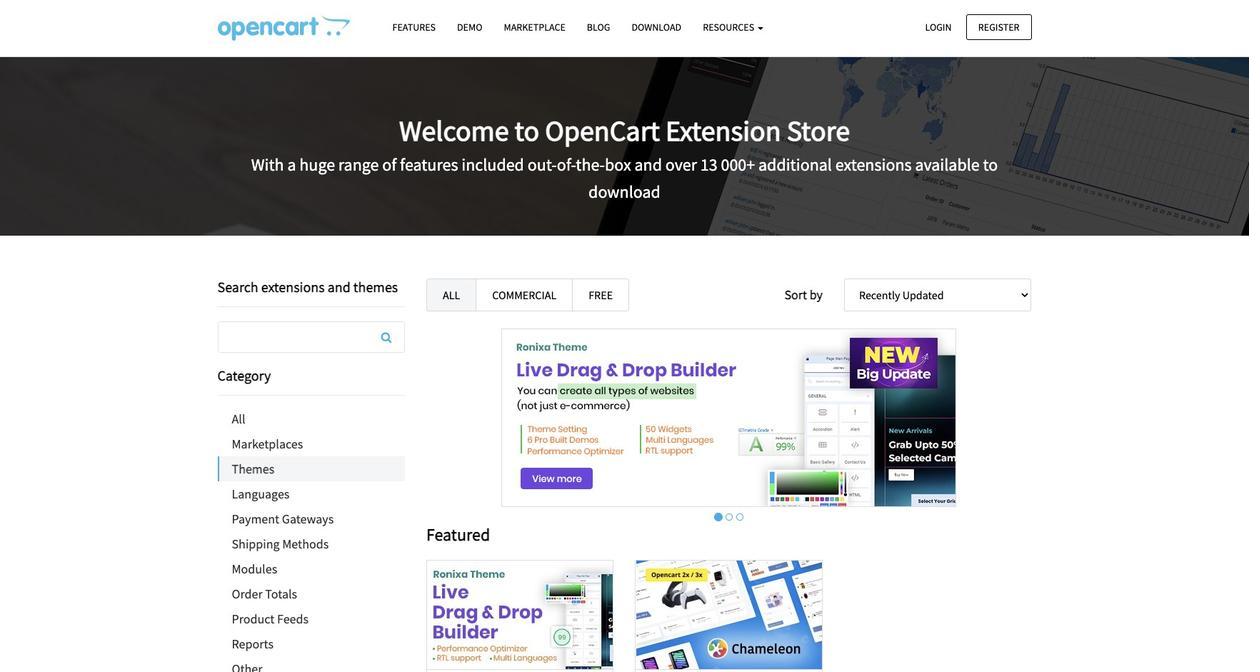 Task type: describe. For each thing, give the bounding box(es) containing it.
0 horizontal spatial to
[[515, 113, 540, 148]]

product feeds link
[[218, 607, 405, 632]]

ronixa opencart theme builder image
[[502, 329, 957, 507]]

commercial link
[[476, 279, 573, 312]]

product feeds
[[232, 611, 309, 627]]

out-
[[528, 153, 557, 176]]

welcome
[[399, 113, 509, 148]]

register
[[979, 20, 1020, 33]]

reports link
[[218, 632, 405, 657]]

download
[[632, 21, 682, 34]]

with
[[251, 153, 284, 176]]

welcome to opencart extension store with a huge range of features included out-of-the-box and over 13 000+ additional extensions available to download
[[251, 113, 998, 203]]

login
[[926, 20, 952, 33]]

free
[[589, 288, 613, 302]]

search
[[218, 278, 258, 296]]

resources
[[703, 21, 757, 34]]

available
[[916, 153, 980, 176]]

and inside welcome to opencart extension store with a huge range of features included out-of-the-box and over 13 000+ additional extensions available to download
[[635, 153, 662, 176]]

sort
[[785, 287, 808, 303]]

1 vertical spatial extensions
[[261, 278, 325, 296]]

a
[[288, 153, 296, 176]]

1 vertical spatial to
[[984, 153, 998, 176]]

shipping
[[232, 536, 280, 552]]

themes link
[[219, 457, 405, 482]]

login link
[[914, 14, 964, 40]]

by
[[810, 287, 823, 303]]

demo
[[457, 21, 483, 34]]

marketplace link
[[493, 15, 577, 40]]

shipping methods link
[[218, 532, 405, 557]]

chameleon - responsive & multipurpose templa.. image
[[636, 561, 822, 669]]

languages
[[232, 486, 290, 502]]

box
[[605, 153, 631, 176]]

free link
[[572, 279, 630, 312]]

000+
[[721, 153, 755, 176]]

languages link
[[218, 482, 405, 507]]

extensions inside welcome to opencart extension store with a huge range of features included out-of-the-box and over 13 000+ additional extensions available to download
[[836, 153, 912, 176]]

product
[[232, 611, 275, 627]]

additional
[[759, 153, 832, 176]]

modules
[[232, 561, 277, 577]]

of
[[382, 153, 397, 176]]

payment
[[232, 511, 280, 527]]

shipping methods
[[232, 536, 329, 552]]

extension
[[666, 113, 781, 148]]

register link
[[967, 14, 1032, 40]]

ronixa theme - opencart live drag and drop page .. image
[[427, 561, 613, 669]]

feeds
[[277, 611, 309, 627]]



Task type: vqa. For each thing, say whether or not it's contained in the screenshot.
About Us
no



Task type: locate. For each thing, give the bounding box(es) containing it.
search extensions and themes
[[218, 278, 398, 296]]

demo link
[[447, 15, 493, 40]]

and
[[635, 153, 662, 176], [328, 278, 351, 296]]

and right box
[[635, 153, 662, 176]]

huge
[[300, 153, 335, 176]]

reports
[[232, 636, 274, 652]]

included
[[462, 153, 524, 176]]

features
[[400, 153, 458, 176]]

opencart themes image
[[218, 15, 350, 41]]

0 vertical spatial extensions
[[836, 153, 912, 176]]

methods
[[282, 536, 329, 552]]

blog link
[[577, 15, 621, 40]]

to up "out-" on the top of page
[[515, 113, 540, 148]]

of-
[[557, 153, 576, 176]]

the-
[[576, 153, 605, 176]]

modules link
[[218, 557, 405, 582]]

None text field
[[218, 322, 404, 352]]

search image
[[381, 332, 392, 343]]

sort by
[[785, 287, 823, 303]]

blog
[[587, 21, 611, 34]]

opencart
[[545, 113, 660, 148]]

all link for commercial
[[427, 279, 477, 312]]

1 horizontal spatial all link
[[427, 279, 477, 312]]

download link
[[621, 15, 693, 40]]

over
[[666, 153, 697, 176]]

all for marketplaces
[[232, 411, 245, 427]]

marketplace
[[504, 21, 566, 34]]

1 horizontal spatial extensions
[[836, 153, 912, 176]]

features
[[393, 21, 436, 34]]

1 horizontal spatial and
[[635, 153, 662, 176]]

1 vertical spatial all
[[232, 411, 245, 427]]

commercial
[[493, 288, 557, 302]]

to right available
[[984, 153, 998, 176]]

order totals link
[[218, 582, 405, 607]]

resources link
[[693, 15, 775, 40]]

range
[[339, 153, 379, 176]]

all link
[[427, 279, 477, 312], [218, 407, 405, 432]]

payment gateways
[[232, 511, 334, 527]]

features link
[[382, 15, 447, 40]]

0 horizontal spatial all link
[[218, 407, 405, 432]]

0 horizontal spatial and
[[328, 278, 351, 296]]

to
[[515, 113, 540, 148], [984, 153, 998, 176]]

0 vertical spatial all
[[443, 288, 460, 302]]

and left themes
[[328, 278, 351, 296]]

themes
[[354, 278, 398, 296]]

extensions down 'store'
[[836, 153, 912, 176]]

marketplaces link
[[218, 432, 405, 457]]

themes
[[232, 461, 275, 477]]

order totals
[[232, 586, 297, 602]]

order
[[232, 586, 263, 602]]

13
[[701, 153, 718, 176]]

all link for marketplaces
[[218, 407, 405, 432]]

payment gateways link
[[218, 507, 405, 532]]

0 vertical spatial all link
[[427, 279, 477, 312]]

all for commercial
[[443, 288, 460, 302]]

totals
[[265, 586, 297, 602]]

0 vertical spatial to
[[515, 113, 540, 148]]

marketplaces
[[232, 436, 303, 452]]

store
[[787, 113, 850, 148]]

extensions
[[836, 153, 912, 176], [261, 278, 325, 296]]

1 vertical spatial and
[[328, 278, 351, 296]]

category
[[218, 367, 271, 384]]

gateways
[[282, 511, 334, 527]]

1 horizontal spatial to
[[984, 153, 998, 176]]

1 vertical spatial all link
[[218, 407, 405, 432]]

0 horizontal spatial extensions
[[261, 278, 325, 296]]

download
[[589, 181, 661, 203]]

extensions right the search
[[261, 278, 325, 296]]

all
[[443, 288, 460, 302], [232, 411, 245, 427]]

0 vertical spatial and
[[635, 153, 662, 176]]

featured
[[427, 524, 490, 546]]

0 horizontal spatial all
[[232, 411, 245, 427]]

1 horizontal spatial all
[[443, 288, 460, 302]]



